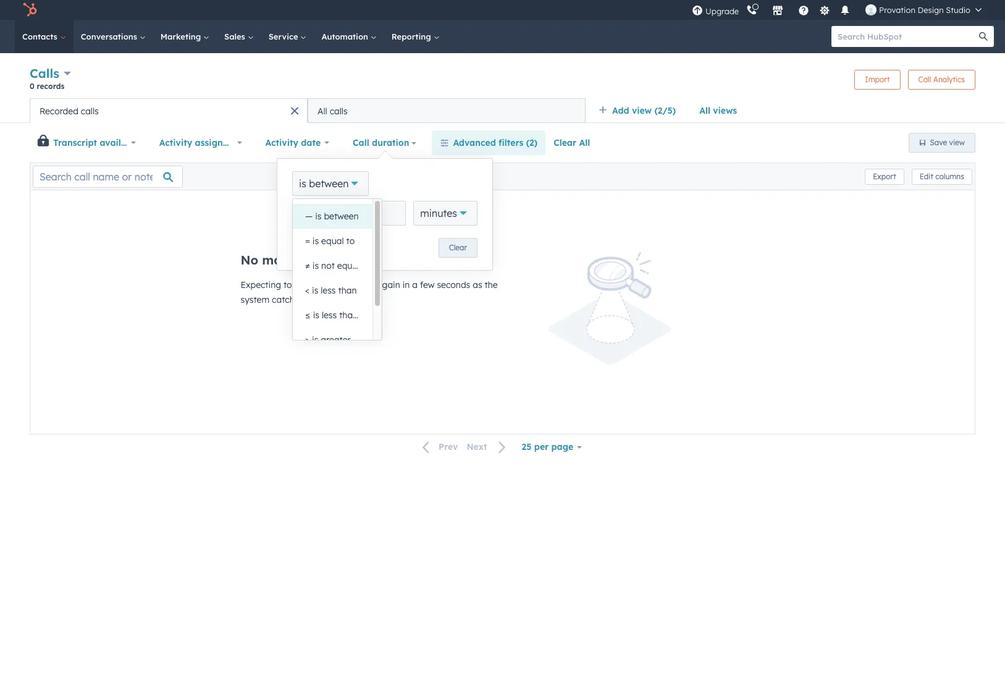Task type: describe. For each thing, give the bounding box(es) containing it.
contacts
[[22, 32, 60, 41]]

edit
[[920, 172, 934, 181]]

service
[[269, 32, 301, 41]]

call for call analytics
[[919, 74, 932, 84]]

try
[[362, 279, 375, 291]]

design
[[918, 5, 944, 15]]

than for > is greater than
[[353, 334, 372, 346]]

≤ is less than or equal to button
[[293, 303, 405, 328]]

records
[[37, 82, 64, 91]]

> is greater than
[[305, 334, 372, 346]]

= is equal to
[[305, 236, 355, 247]]

recorded calls
[[40, 105, 99, 117]]

columns
[[936, 172, 965, 181]]

(2)
[[527, 137, 538, 148]]

filters.
[[412, 252, 451, 268]]

is for ≤
[[313, 310, 320, 321]]

between inside popup button
[[309, 177, 349, 190]]

1 horizontal spatial all
[[580, 137, 591, 148]]

notifications image
[[840, 6, 851, 17]]

call duration button
[[345, 130, 425, 155]]

view for save
[[950, 138, 966, 147]]

service link
[[261, 20, 314, 53]]

≤
[[305, 310, 311, 321]]

no matches for the current filters.
[[241, 252, 451, 268]]

catches
[[272, 294, 304, 305]]

0 horizontal spatial the
[[340, 252, 360, 268]]

or
[[360, 310, 369, 321]]

to inside popup button
[[236, 137, 245, 148]]

Search HubSpot search field
[[832, 26, 984, 47]]

minutes button
[[414, 201, 478, 226]]

all for all calls
[[318, 105, 327, 117]]

clear all
[[554, 137, 591, 148]]

25 per page button
[[514, 435, 590, 460]]

activity for activity date
[[266, 137, 299, 148]]

sales
[[224, 32, 248, 41]]

1 a from the left
[[311, 279, 316, 291]]

clear for clear
[[449, 243, 467, 252]]

settings image
[[820, 5, 831, 16]]

to up try
[[362, 260, 371, 271]]

upgrade
[[706, 6, 739, 16]]

hubspot link
[[15, 2, 46, 17]]

save view
[[931, 138, 966, 147]]

duration
[[372, 137, 410, 148]]

<
[[305, 285, 310, 296]]

conversations
[[81, 32, 140, 41]]

provation
[[880, 5, 916, 15]]

call for call duration
[[353, 137, 369, 148]]

is for <
[[312, 285, 319, 296]]

seconds
[[437, 279, 471, 291]]

is between button
[[292, 171, 369, 196]]

save
[[931, 138, 948, 147]]

page
[[552, 442, 574, 453]]

few
[[420, 279, 435, 291]]

search button
[[974, 26, 995, 47]]

new
[[319, 279, 335, 291]]

export button
[[866, 168, 905, 185]]

prev
[[439, 442, 458, 453]]

provation design studio
[[880, 5, 971, 15]]

list box containing ― is between
[[293, 199, 405, 352]]

equal inside = is equal to button
[[322, 236, 344, 247]]

apply
[[303, 243, 323, 252]]

than for < is less than
[[338, 285, 357, 296]]

≠
[[305, 260, 310, 271]]

recorded calls button
[[30, 98, 308, 123]]

is between
[[299, 177, 349, 190]]

25
[[522, 442, 532, 453]]

reporting
[[392, 32, 434, 41]]

up.
[[306, 294, 319, 305]]

date
[[301, 137, 321, 148]]

system
[[241, 294, 270, 305]]

hubspot image
[[22, 2, 37, 17]]

help button
[[794, 0, 815, 20]]

< is less than button
[[293, 278, 373, 303]]

0
[[30, 82, 35, 91]]

prev button
[[415, 439, 463, 455]]

available
[[100, 137, 140, 148]]

advanced filters (2)
[[453, 137, 538, 148]]

views
[[714, 105, 738, 116]]

minutes
[[421, 207, 457, 219]]

less for <
[[321, 285, 336, 296]]

and
[[341, 208, 357, 219]]

automation
[[322, 32, 371, 41]]

marketplaces image
[[773, 6, 784, 17]]

contacts link
[[15, 20, 73, 53]]

reporting link
[[384, 20, 447, 53]]

the inside expecting to see a new item? try again in a few seconds as the system catches up.
[[485, 279, 498, 291]]

all for all views
[[700, 105, 711, 116]]

Search call name or notes search field
[[33, 165, 183, 188]]

≤ is less than or equal to
[[305, 310, 405, 321]]

not
[[322, 260, 335, 271]]

analytics
[[934, 74, 966, 84]]

=
[[305, 236, 310, 247]]

clear all button
[[546, 130, 599, 155]]

transcript available button
[[50, 130, 144, 155]]

less for ≤
[[322, 310, 337, 321]]

save view button
[[909, 133, 976, 153]]

calls banner
[[30, 64, 976, 98]]

expecting
[[241, 279, 281, 291]]



Task type: vqa. For each thing, say whether or not it's contained in the screenshot.
less
yes



Task type: locate. For each thing, give the bounding box(es) containing it.
activity down recorded calls button
[[159, 137, 192, 148]]

0 vertical spatial view
[[632, 105, 652, 116]]

activity inside activity assigned to popup button
[[159, 137, 192, 148]]

calls up activity date popup button
[[330, 105, 348, 117]]

1 vertical spatial equal
[[337, 260, 360, 271]]

call left analytics
[[919, 74, 932, 84]]

add
[[613, 105, 630, 116]]

add view (2/5) button
[[591, 98, 692, 123]]

is up ―
[[299, 177, 307, 190]]

is right '≠'
[[313, 260, 319, 271]]

calling icon image
[[747, 5, 758, 16]]

1 vertical spatial view
[[950, 138, 966, 147]]

calls right recorded
[[81, 105, 99, 117]]

than for ≤ is less than or equal to
[[339, 310, 358, 321]]

all up date
[[318, 105, 327, 117]]

between
[[309, 177, 349, 190], [324, 211, 359, 222]]

to left see
[[284, 279, 292, 291]]

1 vertical spatial between
[[324, 211, 359, 222]]

1 vertical spatial than
[[339, 310, 358, 321]]

0 horizontal spatial a
[[311, 279, 316, 291]]

is right < at top
[[312, 285, 319, 296]]

current
[[364, 252, 409, 268]]

2 vertical spatial than
[[353, 334, 372, 346]]

is right >
[[312, 334, 319, 346]]

activity
[[159, 137, 192, 148], [266, 137, 299, 148]]

is inside > is greater than button
[[312, 334, 319, 346]]

view right the add
[[632, 105, 652, 116]]

see
[[295, 279, 308, 291]]

―
[[305, 211, 313, 222]]

1 vertical spatial call
[[353, 137, 369, 148]]

0 horizontal spatial calls
[[81, 105, 99, 117]]

1 horizontal spatial activity
[[266, 137, 299, 148]]

0 horizontal spatial activity
[[159, 137, 192, 148]]

than left or
[[339, 310, 358, 321]]

import
[[866, 74, 891, 84]]

0 vertical spatial the
[[340, 252, 360, 268]]

0 horizontal spatial call
[[353, 137, 369, 148]]

in
[[403, 279, 410, 291]]

sales link
[[217, 20, 261, 53]]

None text field
[[292, 201, 339, 226]]

settings link
[[817, 3, 833, 16]]

to right assigned
[[236, 137, 245, 148]]

equal right or
[[371, 310, 394, 321]]

0 vertical spatial call
[[919, 74, 932, 84]]

between up = is equal to button
[[324, 211, 359, 222]]

activity date button
[[257, 130, 337, 155]]

2 vertical spatial equal
[[371, 310, 394, 321]]

less right ≤
[[322, 310, 337, 321]]

2 calls from the left
[[330, 105, 348, 117]]

less inside button
[[322, 310, 337, 321]]

is inside ― is between "button"
[[315, 211, 322, 222]]

0 vertical spatial than
[[338, 285, 357, 296]]

to up no matches for the current filters.
[[347, 236, 355, 247]]

provation design studio button
[[859, 0, 990, 20]]

1 vertical spatial clear
[[449, 243, 467, 252]]

no
[[241, 252, 259, 268]]

item?
[[338, 279, 360, 291]]

help image
[[799, 6, 810, 17]]

studio
[[947, 5, 971, 15]]

view inside "popup button"
[[632, 105, 652, 116]]

0 vertical spatial less
[[321, 285, 336, 296]]

is for =
[[313, 236, 319, 247]]

1 vertical spatial less
[[322, 310, 337, 321]]

calling icon button
[[742, 2, 763, 18]]

marketing
[[161, 32, 203, 41]]

upgrade image
[[692, 5, 704, 16]]

0 horizontal spatial all
[[318, 105, 327, 117]]

calls inside button
[[81, 105, 99, 117]]

is for >
[[312, 334, 319, 346]]

expecting to see a new item? try again in a few seconds as the system catches up.
[[241, 279, 498, 305]]

= is equal to button
[[293, 229, 373, 253]]

equal inside the ≤ is less than or equal to button
[[371, 310, 394, 321]]

edit columns button
[[912, 168, 973, 185]]

≠ is not equal to button
[[293, 253, 373, 278]]

is inside < is less than button
[[312, 285, 319, 296]]

the right not
[[340, 252, 360, 268]]

1 horizontal spatial clear
[[554, 137, 577, 148]]

activity assigned to
[[159, 137, 245, 148]]

equal up the item?
[[337, 260, 360, 271]]

less right up.
[[321, 285, 336, 296]]

a
[[311, 279, 316, 291], [413, 279, 418, 291]]

activity left date
[[266, 137, 299, 148]]

call left duration
[[353, 137, 369, 148]]

per
[[535, 442, 549, 453]]

clear right (2)
[[554, 137, 577, 148]]

transcript
[[53, 137, 97, 148]]

than
[[338, 285, 357, 296], [339, 310, 358, 321], [353, 334, 372, 346]]

0 horizontal spatial view
[[632, 105, 652, 116]]

0 vertical spatial clear
[[554, 137, 577, 148]]

0 horizontal spatial clear
[[449, 243, 467, 252]]

0 vertical spatial equal
[[322, 236, 344, 247]]

call inside call analytics link
[[919, 74, 932, 84]]

view right save
[[950, 138, 966, 147]]

≠ is not equal to
[[305, 260, 371, 271]]

search image
[[980, 32, 989, 41]]

recorded
[[40, 105, 78, 117]]

is right ≤
[[313, 310, 320, 321]]

next button
[[463, 439, 514, 455]]

1 vertical spatial the
[[485, 279, 498, 291]]

than right new
[[338, 285, 357, 296]]

filters
[[499, 137, 524, 148]]

advanced filters (2) button
[[432, 130, 546, 155]]

>
[[305, 334, 310, 346]]

conversations link
[[73, 20, 153, 53]]

call analytics link
[[908, 70, 976, 89]]

less inside button
[[321, 285, 336, 296]]

menu containing provation design studio
[[691, 0, 991, 20]]

equal up for at the top left of the page
[[322, 236, 344, 247]]

1 horizontal spatial call
[[919, 74, 932, 84]]

less
[[321, 285, 336, 296], [322, 310, 337, 321]]

2 horizontal spatial all
[[700, 105, 711, 116]]

is right ―
[[315, 211, 322, 222]]

apply button
[[292, 238, 333, 258]]

calls for all calls
[[330, 105, 348, 117]]

call inside button
[[353, 137, 369, 148]]

transcript available
[[53, 137, 140, 148]]

all views
[[700, 105, 738, 116]]

is for ≠
[[313, 260, 319, 271]]

> is greater than button
[[293, 328, 373, 352]]

than down or
[[353, 334, 372, 346]]

as
[[473, 279, 483, 291]]

call
[[919, 74, 932, 84], [353, 137, 369, 148]]

calls for recorded calls
[[81, 105, 99, 117]]

all left views
[[700, 105, 711, 116]]

clear for clear all
[[554, 137, 577, 148]]

25 per page
[[522, 442, 574, 453]]

1 horizontal spatial a
[[413, 279, 418, 291]]

activity inside activity date popup button
[[266, 137, 299, 148]]

between up ― is between
[[309, 177, 349, 190]]

than inside button
[[339, 310, 358, 321]]

is right =
[[313, 236, 319, 247]]

a right "in"
[[413, 279, 418, 291]]

greater
[[321, 334, 351, 346]]

1 activity from the left
[[159, 137, 192, 148]]

1 horizontal spatial view
[[950, 138, 966, 147]]

1 calls from the left
[[81, 105, 99, 117]]

calls inside button
[[330, 105, 348, 117]]

next
[[467, 442, 488, 453]]

marketplaces button
[[765, 0, 791, 20]]

is inside = is equal to button
[[313, 236, 319, 247]]

notifications button
[[835, 0, 856, 20]]

is inside is between popup button
[[299, 177, 307, 190]]

call duration
[[353, 137, 410, 148]]

― is between button
[[293, 204, 373, 229]]

None text field
[[360, 201, 406, 226]]

to down "in"
[[396, 310, 405, 321]]

for
[[318, 252, 336, 268]]

automation link
[[314, 20, 384, 53]]

add view (2/5)
[[613, 105, 676, 116]]

all calls
[[318, 105, 348, 117]]

2 activity from the left
[[266, 137, 299, 148]]

james peterson image
[[866, 4, 877, 15]]

export
[[874, 172, 897, 181]]

clear down minutes popup button
[[449, 243, 467, 252]]

edit columns
[[920, 172, 965, 181]]

calls
[[81, 105, 99, 117], [330, 105, 348, 117]]

view inside button
[[950, 138, 966, 147]]

a right < at top
[[311, 279, 316, 291]]

2 a from the left
[[413, 279, 418, 291]]

view
[[632, 105, 652, 116], [950, 138, 966, 147]]

the right the as
[[485, 279, 498, 291]]

matches
[[262, 252, 315, 268]]

all views link
[[692, 98, 746, 123]]

activity for activity assigned to
[[159, 137, 192, 148]]

list box
[[293, 199, 405, 352]]

to
[[236, 137, 245, 148], [347, 236, 355, 247], [362, 260, 371, 271], [284, 279, 292, 291], [396, 310, 405, 321]]

menu
[[691, 0, 991, 20]]

is inside ≠ is not equal to button
[[313, 260, 319, 271]]

between inside "button"
[[324, 211, 359, 222]]

view for add
[[632, 105, 652, 116]]

all right (2)
[[580, 137, 591, 148]]

to inside expecting to see a new item? try again in a few seconds as the system catches up.
[[284, 279, 292, 291]]

calls button
[[30, 64, 71, 82]]

1 horizontal spatial the
[[485, 279, 498, 291]]

call analytics
[[919, 74, 966, 84]]

equal inside ≠ is not equal to button
[[337, 260, 360, 271]]

pagination navigation
[[415, 439, 514, 455]]

0 vertical spatial between
[[309, 177, 349, 190]]

1 horizontal spatial calls
[[330, 105, 348, 117]]

is inside the ≤ is less than or equal to button
[[313, 310, 320, 321]]

equal
[[322, 236, 344, 247], [337, 260, 360, 271], [371, 310, 394, 321]]

(2/5)
[[655, 105, 676, 116]]

advanced
[[453, 137, 496, 148]]

is for ―
[[315, 211, 322, 222]]

clear button
[[439, 238, 478, 258]]

is
[[299, 177, 307, 190], [315, 211, 322, 222], [313, 236, 319, 247], [313, 260, 319, 271], [312, 285, 319, 296], [313, 310, 320, 321], [312, 334, 319, 346]]



